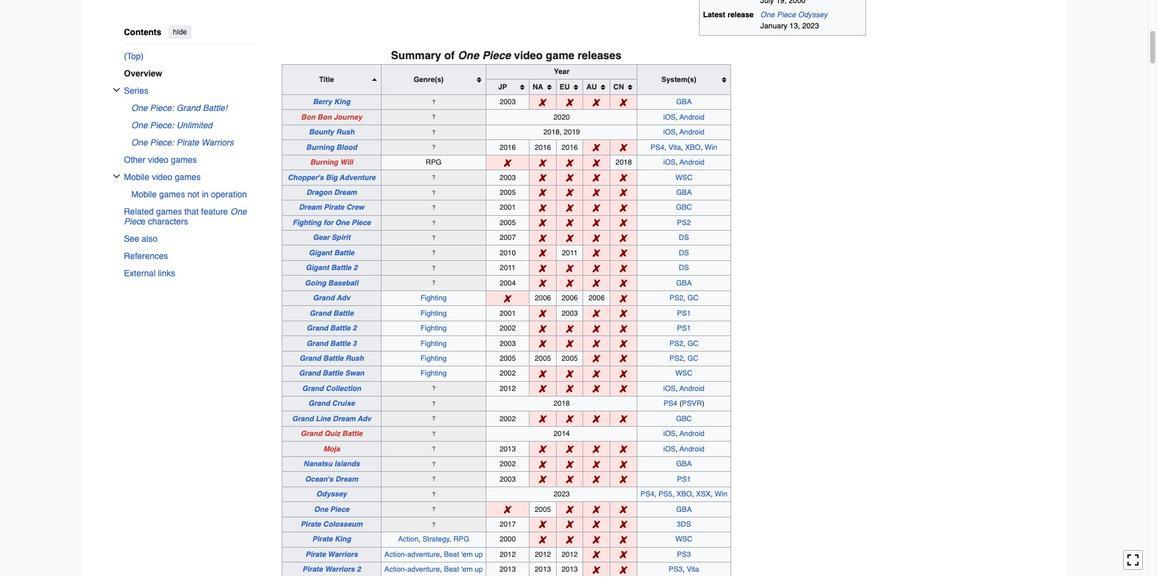 Task type: describe. For each thing, give the bounding box(es) containing it.
also
[[142, 233, 158, 243]]

? for gear spirit
[[432, 234, 436, 241]]

0 vertical spatial rush
[[336, 128, 355, 136]]

grand inside one piece: grand battle! link
[[176, 103, 200, 113]]

pirate king link
[[312, 535, 351, 544]]

2 ps2 , gc from the top
[[670, 339, 699, 348]]

one for one piece
[[314, 505, 328, 513]]

? for bounty rush
[[432, 128, 436, 136]]

3ds link
[[677, 520, 691, 529]]

ps4 for ps4 , ps5 , xbo , xsx , win
[[641, 490, 655, 498]]

(
[[680, 399, 682, 408]]

psvr link
[[682, 399, 702, 408]]

pirate up other video games link
[[176, 137, 199, 147]]

ios , android for android link for 4th ios link
[[664, 384, 705, 393]]

2018, 2019
[[544, 128, 580, 136]]

contents
[[124, 27, 161, 37]]

in
[[202, 189, 209, 199]]

grand for grand battle 3
[[307, 339, 328, 348]]

ps4 , ps5 , xbo , xsx , win
[[641, 490, 728, 498]]

summary of one piece video game releases
[[391, 49, 622, 62]]

warriors for pirate warriors
[[328, 550, 358, 559]]

3 2006 from the left
[[589, 294, 605, 302]]

pirate colosseum
[[301, 520, 363, 529]]

gba link for 2005
[[677, 188, 692, 197]]

king for pirate king
[[335, 535, 351, 544]]

gigant for gigant battle 2
[[306, 264, 329, 272]]

piec
[[124, 216, 141, 226]]

3ds
[[677, 520, 691, 529]]

xbo link for xsx
[[677, 490, 692, 498]]

2010
[[500, 248, 516, 257]]

? for moja
[[432, 445, 436, 452]]

fighting for grand battle swan
[[421, 369, 447, 378]]

2 for pirate warriors 2
[[357, 565, 361, 574]]

burning for burning will
[[310, 158, 338, 167]]

grand battle 2
[[307, 324, 357, 332]]

vita for ps4
[[669, 143, 681, 152]]

ios , android for android link associated with sixth ios link from the top
[[664, 444, 705, 453]]

line
[[316, 414, 331, 423]]

ps2 link for grand battle rush
[[670, 354, 684, 363]]

gc for 2006
[[688, 294, 699, 302]]

gc link for 2005
[[688, 354, 699, 363]]

action-adventure link for pirate warriors
[[385, 550, 440, 559]]

piece up jp
[[482, 49, 511, 62]]

fighting link for 2
[[421, 324, 447, 332]]

ds for 2011
[[679, 264, 689, 272]]

nanatsu islands
[[304, 460, 360, 468]]

not
[[188, 189, 200, 199]]

berry king link
[[313, 98, 351, 106]]

hide
[[173, 28, 187, 36]]

android for android link for 4th ios link
[[680, 384, 705, 393]]

xsx link
[[696, 490, 711, 498]]

2 ios link from the top
[[664, 128, 676, 136]]

ps1 link for 2002
[[677, 324, 691, 332]]

chopper's big adventure
[[288, 173, 376, 182]]

ps3 for ps3
[[677, 550, 691, 559]]

colosseum
[[323, 520, 363, 529]]

gba for 2002
[[677, 460, 692, 468]]

vita for ps3
[[687, 565, 700, 574]]

5 gba from the top
[[677, 505, 692, 513]]

ds link for 2011
[[679, 264, 689, 272]]

1 vertical spatial win link
[[715, 490, 728, 498]]

gear spirit
[[313, 233, 351, 242]]

grand battle link
[[310, 309, 354, 317]]

? for grand collection
[[432, 385, 436, 392]]

title
[[319, 75, 334, 84]]

gigant battle link
[[309, 248, 355, 257]]

grand for grand battle rush
[[300, 354, 321, 363]]

warriors for pirate warriors 2
[[325, 565, 355, 574]]

mobile games not in operation link
[[131, 185, 257, 203]]

? for chopper's big adventure
[[432, 173, 436, 181]]

battle for grand battle 2
[[330, 324, 351, 332]]

1 vertical spatial 2018
[[554, 399, 570, 408]]

3 2016 from the left
[[562, 143, 578, 152]]

fighting for one piece link
[[293, 218, 371, 227]]

pirate colosseum link
[[301, 520, 363, 529]]

0 vertical spatial 2011
[[562, 248, 578, 257]]

au
[[587, 83, 597, 91]]

4 2002 from the top
[[500, 460, 516, 468]]

3 ios link from the top
[[664, 158, 676, 167]]

baseball
[[328, 279, 358, 287]]

grand cruise link
[[309, 399, 355, 408]]

? for ocean's dream
[[432, 475, 436, 482]]

grand battle swan
[[299, 369, 364, 378]]

latest
[[703, 10, 726, 19]]

0 vertical spatial win link
[[705, 143, 718, 152]]

external
[[124, 268, 156, 278]]

1 vertical spatial ps3 link
[[669, 565, 683, 574]]

one for one piece odyssey january 13, 2023
[[761, 10, 775, 19]]

grand for grand battle
[[310, 309, 331, 317]]

gbc for 2002
[[676, 414, 692, 423]]

bounty
[[309, 128, 334, 136]]

odyssey inside one piece odyssey january 13, 2023
[[798, 10, 828, 19]]

going baseball
[[305, 279, 358, 287]]

1 vertical spatial win
[[715, 490, 728, 498]]

ps2 , gc for 2005
[[670, 354, 699, 363]]

chopper's big adventure link
[[288, 173, 376, 182]]

? for grand cruise
[[432, 400, 436, 407]]

will
[[340, 158, 353, 167]]

dream down cruise
[[333, 414, 356, 423]]

bounty rush
[[309, 128, 355, 136]]

grand for grand line dream adv
[[292, 414, 314, 423]]

wsc for 2002
[[676, 369, 693, 378]]

pirate warriors 2 link
[[303, 565, 361, 574]]

ds for 2007
[[679, 233, 689, 242]]

fullscreen image
[[1127, 554, 1140, 566]]

one piece odyssey link
[[761, 10, 828, 19]]

2 for grand battle 2
[[353, 324, 357, 332]]

na
[[533, 83, 543, 91]]

ps4 link for ps5
[[641, 490, 655, 498]]

gbc link for 2002
[[676, 414, 692, 423]]

series link
[[124, 82, 257, 99]]

adventure
[[340, 173, 376, 182]]

quiz
[[324, 429, 340, 438]]

mobile games not in operation
[[131, 189, 247, 199]]

fighting link for rush
[[421, 354, 447, 363]]

vita link for ,
[[669, 143, 681, 152]]

burning blood link
[[306, 143, 357, 152]]

android link for 2nd ios link
[[680, 128, 705, 136]]

action-adventure , beat 'em up for 2012
[[385, 550, 483, 559]]

13,
[[790, 22, 801, 30]]

2007
[[500, 233, 516, 242]]

ps3 for ps3 , vita
[[669, 565, 683, 574]]

android for android link related to fifth ios link
[[680, 429, 705, 438]]

burning will link
[[310, 158, 353, 167]]

gba for 2005
[[677, 188, 692, 197]]

games left that
[[156, 206, 182, 216]]

releases
[[578, 49, 622, 62]]

year system(s)
[[554, 67, 697, 84]]

nanatsu
[[304, 460, 333, 468]]

ios , android for android link related to 2nd ios link
[[664, 128, 705, 136]]

2 gc link from the top
[[688, 339, 699, 348]]

gba for 2004
[[677, 279, 692, 287]]

ocean's
[[305, 475, 333, 483]]

action , strategy , rpg
[[398, 535, 469, 544]]

battle right quiz
[[342, 429, 363, 438]]

going
[[305, 279, 326, 287]]

ios for third ios link from the top of the page
[[664, 158, 676, 167]]

2001 for grand battle
[[500, 309, 516, 317]]

4 ios link from the top
[[664, 384, 676, 393]]

android for third ios link from the top of the page android link
[[680, 158, 705, 167]]

1 bon from the left
[[301, 113, 315, 121]]

fighting for grand adv
[[421, 294, 447, 302]]

1 2006 from the left
[[535, 294, 551, 302]]

rpg link
[[454, 535, 469, 544]]

bon bon journey link
[[301, 113, 362, 121]]

grand for grand adv
[[313, 294, 335, 302]]

2001 for dream pirate crew
[[500, 203, 516, 212]]

2 gc from the top
[[688, 339, 699, 348]]

5 gba link from the top
[[677, 505, 692, 513]]

journey
[[334, 113, 362, 121]]

0 vertical spatial warriors
[[201, 137, 234, 147]]

see also
[[124, 233, 158, 243]]

piece: for grand
[[150, 103, 174, 113]]

grand battle
[[310, 309, 354, 317]]

pirate warriors 2
[[303, 565, 361, 574]]

gc link for 2006
[[688, 294, 699, 302]]

2 2016 from the left
[[535, 143, 551, 152]]

2003 for wsc
[[500, 173, 516, 182]]

0 vertical spatial ps3 link
[[677, 550, 691, 559]]

one for one piece: pirate warriors
[[131, 137, 148, 147]]

one for one piec
[[231, 206, 247, 216]]

ocean's dream
[[305, 475, 358, 483]]

ps4 link for psvr
[[664, 399, 678, 408]]

? for odyssey
[[432, 490, 436, 497]]

gba link for 2002
[[677, 460, 692, 468]]

jp
[[498, 83, 507, 91]]

year
[[554, 67, 570, 76]]

strategy link
[[423, 535, 450, 544]]

piece down crew
[[352, 218, 371, 227]]

piece: for unlimited
[[150, 120, 174, 130]]

ps4 , vita , xbo , win
[[651, 143, 718, 152]]

dragon dream link
[[306, 188, 357, 197]]

spirit
[[332, 233, 351, 242]]

android link for sixth ios link from the top
[[680, 444, 705, 453]]

1 vertical spatial odyssey
[[316, 490, 347, 498]]

other
[[124, 155, 146, 164]]

xsx
[[696, 490, 711, 498]]

? for grand line dream adv
[[432, 415, 436, 422]]

bon bon journey
[[301, 113, 362, 121]]

0 vertical spatial adv
[[337, 294, 350, 302]]

grand battle rush link
[[300, 354, 364, 363]]

external links link
[[124, 264, 257, 282]]

grand adv
[[313, 294, 350, 302]]

up for 2012
[[475, 550, 483, 559]]

? for pirate colosseum
[[432, 520, 436, 528]]

dream down islands
[[335, 475, 358, 483]]

genre(s)
[[414, 75, 444, 84]]

grand battle 3
[[307, 339, 357, 348]]

2 2006 from the left
[[562, 294, 578, 302]]

dream pirate crew link
[[299, 203, 364, 212]]

)
[[702, 399, 705, 408]]



Task type: vqa. For each thing, say whether or not it's contained in the screenshot.


Task type: locate. For each thing, give the bounding box(es) containing it.
3 wsc link from the top
[[676, 535, 693, 544]]

battle!
[[203, 103, 227, 113]]

piece: up other video games
[[150, 137, 174, 147]]

games up related games that feature on the top left of page
[[159, 189, 185, 199]]

1 action- from the top
[[385, 550, 407, 559]]

1 vertical spatial mobile
[[131, 189, 157, 199]]

1 wsc link from the top
[[676, 173, 693, 182]]

0 horizontal spatial 2018
[[554, 399, 570, 408]]

xbo link for win
[[685, 143, 701, 152]]

grand cruise
[[309, 399, 355, 408]]

0 vertical spatial beat 'em up link
[[444, 550, 483, 559]]

1 vertical spatial wsc link
[[676, 369, 693, 378]]

2023 inside one piece odyssey january 13, 2023
[[803, 22, 820, 30]]

rush
[[336, 128, 355, 136], [346, 354, 364, 363]]

bon up bounty
[[301, 113, 315, 121]]

2 ps1 link from the top
[[677, 324, 691, 332]]

0 vertical spatial action-adventure link
[[385, 550, 440, 559]]

2 action-adventure link from the top
[[385, 565, 440, 574]]

2 vertical spatial 2
[[357, 565, 361, 574]]

1 ? from the top
[[432, 98, 436, 105]]

warriors down pirate king
[[328, 550, 358, 559]]

one piece
[[314, 505, 349, 513]]

burning up big
[[310, 158, 338, 167]]

1 beat 'em up link from the top
[[444, 550, 483, 559]]

action- for pirate warriors
[[385, 550, 407, 559]]

grand down the "series" link
[[176, 103, 200, 113]]

one
[[761, 10, 775, 19], [458, 49, 479, 62], [131, 103, 148, 113], [131, 120, 148, 130], [131, 137, 148, 147], [231, 206, 247, 216], [335, 218, 350, 227], [314, 505, 328, 513]]

grand line dream adv link
[[292, 414, 371, 423]]

0 vertical spatial ps4 link
[[651, 143, 665, 152]]

2014
[[554, 429, 570, 438]]

4 android from the top
[[680, 384, 705, 393]]

2 ps1 from the top
[[677, 324, 691, 332]]

3 ios , android from the top
[[664, 158, 705, 167]]

2004
[[500, 279, 516, 287]]

pirate for pirate colosseum
[[301, 520, 321, 529]]

unlimited
[[176, 120, 212, 130]]

2020
[[554, 113, 570, 121]]

wsc up ps4 ( psvr )
[[676, 369, 693, 378]]

0 vertical spatial video
[[514, 49, 543, 62]]

1 horizontal spatial 2011
[[562, 248, 578, 257]]

0 horizontal spatial 2006
[[535, 294, 551, 302]]

pirate up pirate warriors 2 link
[[306, 550, 326, 559]]

vita link
[[669, 143, 681, 152], [687, 565, 700, 574]]

2003 for ps1
[[500, 475, 516, 483]]

2 2001 from the top
[[500, 309, 516, 317]]

3 ps1 from the top
[[677, 475, 691, 483]]

1 2001 from the top
[[500, 203, 516, 212]]

9 ? from the top
[[432, 234, 436, 241]]

? for gigant battle
[[432, 249, 436, 256]]

1 vertical spatial ps3
[[669, 565, 683, 574]]

other video games
[[124, 155, 197, 164]]

wsc down ps4 , vita , xbo , win
[[676, 173, 693, 182]]

? for grand quiz battle
[[432, 430, 436, 437]]

adventure
[[407, 550, 440, 559], [407, 565, 440, 574]]

ps1 for 2003
[[677, 475, 691, 483]]

ps2 for grand adv
[[670, 294, 684, 302]]

series
[[124, 85, 148, 95]]

pirate for pirate warriors
[[306, 550, 326, 559]]

2
[[354, 264, 358, 272], [353, 324, 357, 332], [357, 565, 361, 574]]

? for burning blood
[[432, 143, 436, 151]]

1 vertical spatial ps2 , gc
[[670, 339, 699, 348]]

1 vertical spatial vita
[[687, 565, 700, 574]]

0 vertical spatial action-adventure , beat 'em up
[[385, 550, 483, 559]]

1 vertical spatial xbo
[[677, 490, 692, 498]]

one piece: pirate warriors link
[[131, 134, 257, 151]]

piece: up one piece: unlimited
[[150, 103, 174, 113]]

action-
[[385, 550, 407, 559], [385, 565, 407, 574]]

1 gc from the top
[[688, 294, 699, 302]]

5 fighting link from the top
[[421, 354, 447, 363]]

5 android from the top
[[680, 429, 705, 438]]

1 vertical spatial wsc
[[676, 369, 693, 378]]

16 ? from the top
[[432, 430, 436, 437]]

1 piece: from the top
[[150, 103, 174, 113]]

summary
[[391, 49, 441, 62]]

1 android from the top
[[680, 113, 705, 121]]

1 beat from the top
[[444, 550, 459, 559]]

1 gbc link from the top
[[676, 203, 692, 212]]

1 horizontal spatial vita
[[687, 565, 700, 574]]

2013
[[500, 444, 516, 453], [500, 565, 516, 574], [535, 565, 551, 574], [562, 565, 578, 574]]

grand down the grand adv link
[[310, 309, 331, 317]]

0 vertical spatial up
[[475, 550, 483, 559]]

warriors down pirate warriors link
[[325, 565, 355, 574]]

1 horizontal spatial odyssey
[[798, 10, 828, 19]]

xbo for vita
[[685, 143, 701, 152]]

e
[[141, 216, 146, 226]]

2019
[[564, 128, 580, 136]]

grand for grand battle 2
[[307, 324, 328, 332]]

piece
[[777, 10, 796, 19], [482, 49, 511, 62], [352, 218, 371, 227], [330, 505, 349, 513]]

gbc down ps4 , vita , xbo , win
[[676, 203, 692, 212]]

mobile up related
[[131, 189, 157, 199]]

video left game
[[514, 49, 543, 62]]

wsc down 3ds
[[676, 535, 693, 544]]

0 vertical spatial vita
[[669, 143, 681, 152]]

4 ? from the top
[[432, 143, 436, 151]]

see
[[124, 233, 139, 243]]

1 vertical spatial up
[[475, 565, 483, 574]]

3 android from the top
[[680, 158, 705, 167]]

ps2 link for grand battle 3
[[670, 339, 684, 348]]

4 gba from the top
[[677, 460, 692, 468]]

android link for 6th ios link from the bottom
[[680, 113, 705, 121]]

3 ds link from the top
[[679, 264, 689, 272]]

wsc link for 2002
[[676, 369, 693, 378]]

1 vertical spatial gc link
[[688, 339, 699, 348]]

grand left line
[[292, 414, 314, 423]]

2016 down 2019
[[562, 143, 578, 152]]

games down the one piece: pirate warriors
[[171, 155, 197, 164]]

0 vertical spatial burning
[[306, 143, 334, 152]]

,
[[676, 113, 678, 121], [676, 128, 678, 136], [665, 143, 667, 152], [681, 143, 683, 152], [701, 143, 703, 152], [676, 158, 678, 167], [684, 294, 686, 302], [684, 339, 686, 348], [684, 354, 686, 363], [676, 384, 678, 393], [676, 429, 678, 438], [676, 444, 678, 453], [655, 490, 657, 498], [673, 490, 675, 498], [692, 490, 694, 498], [711, 490, 713, 498], [419, 535, 421, 544], [450, 535, 452, 544], [440, 550, 442, 559], [440, 565, 442, 574], [683, 565, 685, 574]]

6 android from the top
[[680, 444, 705, 453]]

1 ios from the top
[[664, 113, 676, 121]]

ps4 link for vita
[[651, 143, 665, 152]]

0 vertical spatial 'em
[[461, 550, 473, 559]]

3 ios from the top
[[664, 158, 676, 167]]

1 vertical spatial ps4 link
[[664, 399, 678, 408]]

1 vertical spatial ps4
[[664, 399, 678, 408]]

collection
[[326, 384, 361, 393]]

grand line dream adv
[[292, 414, 371, 423]]

2 x small image from the top
[[113, 172, 120, 180]]

2 vertical spatial gc link
[[688, 354, 699, 363]]

one inside one piece odyssey january 13, 2023
[[761, 10, 775, 19]]

? for fighting for one piece
[[432, 219, 436, 226]]

odyssey up the 13,
[[798, 10, 828, 19]]

17 ? from the top
[[432, 445, 436, 452]]

x small image for mobile video games
[[113, 172, 120, 180]]

1 vertical spatial 2023
[[554, 490, 570, 498]]

19 ? from the top
[[432, 475, 436, 482]]

? for dragon dream
[[432, 188, 436, 196]]

fighting for grand battle 3
[[421, 339, 447, 348]]

win link
[[705, 143, 718, 152], [715, 490, 728, 498]]

2 vertical spatial gc
[[688, 354, 699, 363]]

ps3 up ps3 , vita
[[677, 550, 691, 559]]

battle down 'spirit' at the left of page
[[334, 248, 355, 257]]

x small image left series
[[113, 86, 120, 93]]

fighting for grand battle rush
[[421, 354, 447, 363]]

2 up 3
[[353, 324, 357, 332]]

android link for fifth ios link
[[680, 429, 705, 438]]

ios , android for third ios link from the top of the page android link
[[664, 158, 705, 167]]

one piec
[[124, 206, 247, 226]]

0 vertical spatial ps4
[[651, 143, 665, 152]]

pirate king
[[312, 535, 351, 544]]

2001 up 2007
[[500, 203, 516, 212]]

dream down dragon
[[299, 203, 322, 212]]

1 ios , android from the top
[[664, 113, 705, 121]]

big
[[326, 173, 338, 182]]

22 ? from the top
[[432, 520, 436, 528]]

grand for grand collection
[[302, 384, 324, 393]]

vita link for ps3 , vita
[[687, 565, 700, 574]]

gigant up the going
[[306, 264, 329, 272]]

no image
[[566, 98, 574, 107], [620, 98, 628, 107], [504, 159, 512, 167], [593, 159, 601, 167], [593, 174, 601, 182], [620, 174, 628, 182], [539, 204, 547, 212], [539, 219, 547, 227], [566, 219, 574, 227], [593, 219, 601, 227], [620, 219, 628, 227], [539, 234, 547, 242], [593, 234, 601, 242], [539, 249, 547, 257], [593, 249, 601, 257], [620, 249, 628, 257], [566, 279, 574, 287], [620, 279, 628, 287], [620, 295, 628, 303], [539, 310, 547, 318], [593, 310, 601, 318], [620, 310, 628, 318], [539, 325, 547, 333], [620, 325, 628, 333], [593, 340, 601, 348], [620, 340, 628, 348], [593, 355, 601, 363], [539, 370, 547, 378], [593, 370, 601, 378], [539, 385, 547, 393], [566, 385, 574, 393], [593, 385, 601, 393], [539, 415, 547, 423], [566, 415, 574, 423], [593, 415, 601, 423], [566, 445, 574, 453], [593, 445, 601, 453], [620, 445, 628, 453], [539, 460, 547, 468], [593, 460, 601, 468], [620, 460, 628, 468], [566, 476, 574, 484], [504, 506, 512, 514], [566, 506, 574, 514], [593, 506, 601, 514], [620, 506, 628, 514], [566, 536, 574, 544], [593, 566, 601, 574]]

android link for 4th ios link
[[680, 384, 705, 393]]

games inside other video games link
[[171, 155, 197, 164]]

2023 right the 13,
[[803, 22, 820, 30]]

ps2 link for grand adv
[[670, 294, 684, 302]]

fighting for one piece
[[293, 218, 371, 227]]

2 bon from the left
[[317, 113, 332, 121]]

1 vertical spatial ds link
[[679, 248, 689, 257]]

3 2002 from the top
[[500, 414, 516, 423]]

games inside mobile video games link
[[175, 172, 201, 182]]

wsc link down 3ds
[[676, 535, 693, 544]]

1 vertical spatial rush
[[346, 354, 364, 363]]

gba link for 2003
[[677, 98, 692, 106]]

0 horizontal spatial vita link
[[669, 143, 681, 152]]

ps3 link up ps3 , vita
[[677, 550, 691, 559]]

grand down grand battle swan
[[302, 384, 324, 393]]

0 vertical spatial gc
[[688, 294, 699, 302]]

1 vertical spatial action-
[[385, 565, 407, 574]]

ios , android for android link corresponding to 6th ios link from the bottom
[[664, 113, 705, 121]]

piece inside one piece odyssey january 13, 2023
[[777, 10, 796, 19]]

1 horizontal spatial 2023
[[803, 22, 820, 30]]

2002 for 2
[[500, 324, 516, 332]]

3 ? from the top
[[432, 128, 436, 136]]

1 horizontal spatial bon
[[317, 113, 332, 121]]

0 vertical spatial gbc
[[676, 203, 692, 212]]

2 vertical spatial wsc link
[[676, 535, 693, 544]]

vita
[[669, 143, 681, 152], [687, 565, 700, 574]]

1 ps1 from the top
[[677, 309, 691, 317]]

android for android link associated with sixth ios link from the top
[[680, 444, 705, 453]]

mobile down other
[[124, 172, 149, 182]]

1 gbc from the top
[[676, 203, 692, 212]]

see also link
[[124, 230, 257, 247]]

one for one piece: grand battle!
[[131, 103, 148, 113]]

0 vertical spatial ps1
[[677, 309, 691, 317]]

2001 down 2004
[[500, 309, 516, 317]]

2 ds from the top
[[679, 248, 689, 257]]

gbc link down ps4 ( psvr )
[[676, 414, 692, 423]]

1 vertical spatial ps1
[[677, 324, 691, 332]]

1 vertical spatial ds
[[679, 248, 689, 257]]

action-adventure , beat 'em up
[[385, 550, 483, 559], [385, 565, 483, 574]]

11 ? from the top
[[432, 264, 436, 271]]

3 gc from the top
[[688, 354, 699, 363]]

x small image left mobile video games
[[113, 172, 120, 180]]

links
[[158, 268, 175, 278]]

gbc for 2001
[[676, 203, 692, 212]]

1 ps1 link from the top
[[677, 309, 691, 317]]

1 fighting link from the top
[[421, 294, 447, 302]]

1 vertical spatial gigant
[[306, 264, 329, 272]]

5 ios from the top
[[664, 429, 676, 438]]

2 vertical spatial video
[[152, 172, 172, 182]]

1 vertical spatial xbo link
[[677, 490, 692, 498]]

1 gc link from the top
[[688, 294, 699, 302]]

gear spirit link
[[313, 233, 351, 242]]

odyssey down ocean's dream
[[316, 490, 347, 498]]

2 vertical spatial ps4 link
[[641, 490, 655, 498]]

1 horizontal spatial vita link
[[687, 565, 700, 574]]

pirate down the one piece link
[[301, 520, 321, 529]]

gbc link for 2001
[[676, 203, 692, 212]]

7 ? from the top
[[432, 204, 436, 211]]

3 ps1 link from the top
[[677, 475, 691, 483]]

2 gba link from the top
[[677, 188, 692, 197]]

1 vertical spatial action-adventure , beat 'em up
[[385, 565, 483, 574]]

0 vertical spatial 2018
[[616, 158, 632, 167]]

2 down pirate warriors link
[[357, 565, 361, 574]]

ios for 4th ios link
[[664, 384, 676, 393]]

0 vertical spatial wsc
[[676, 173, 693, 182]]

one piece: pirate warriors
[[131, 137, 234, 147]]

0 horizontal spatial 2023
[[554, 490, 570, 498]]

rush up blood
[[336, 128, 355, 136]]

hide button
[[168, 25, 192, 39]]

2001
[[500, 203, 516, 212], [500, 309, 516, 317]]

beat
[[444, 550, 459, 559], [444, 565, 459, 574]]

wsc link down ps4 , vita , xbo , win
[[676, 173, 693, 182]]

gigant for gigant battle
[[309, 248, 332, 257]]

x small image
[[113, 86, 120, 93], [113, 172, 120, 180]]

1 vertical spatial gc
[[688, 339, 699, 348]]

gc for 2005
[[688, 354, 699, 363]]

2 2002 from the top
[[500, 369, 516, 378]]

ps2 for grand battle 3
[[670, 339, 684, 348]]

ds link for 2010
[[679, 248, 689, 257]]

video up mobile video games
[[148, 155, 169, 164]]

0 vertical spatial gigant
[[309, 248, 332, 257]]

king down colosseum
[[335, 535, 351, 544]]

grand up line
[[309, 399, 330, 408]]

games inside mobile games not in operation link
[[159, 189, 185, 199]]

2003 for gba
[[500, 98, 516, 106]]

pirate up fighting for one piece link
[[324, 203, 344, 212]]

? for going baseball
[[432, 279, 436, 286]]

pirate down pirate warriors link
[[303, 565, 323, 574]]

grand down line
[[301, 429, 322, 438]]

0 vertical spatial mobile
[[124, 172, 149, 182]]

ios for fifth ios link
[[664, 429, 676, 438]]

2 piece: from the top
[[150, 120, 174, 130]]

(top) link
[[124, 47, 257, 64]]

0 vertical spatial ps1 link
[[677, 309, 691, 317]]

1 vertical spatial gbc
[[676, 414, 692, 423]]

0 horizontal spatial rpg
[[426, 158, 442, 167]]

3 wsc from the top
[[676, 535, 693, 544]]

1 2016 from the left
[[500, 143, 516, 152]]

? for gigant battle 2
[[432, 264, 436, 271]]

action-adventure , beat 'em up for 2013
[[385, 565, 483, 574]]

e characters
[[141, 216, 188, 226]]

one inside one piec
[[231, 206, 247, 216]]

pirate for pirate warriors 2
[[303, 565, 323, 574]]

2000
[[500, 535, 516, 544]]

1 action-adventure , beat 'em up from the top
[[385, 550, 483, 559]]

ps4 for ps4 , vita , xbo , win
[[651, 143, 665, 152]]

ps5 link
[[659, 490, 673, 498]]

beat 'em up link
[[444, 550, 483, 559], [444, 565, 483, 574]]

battle for gigant battle
[[334, 248, 355, 257]]

mobile video games link
[[124, 168, 257, 185]]

feature
[[201, 206, 228, 216]]

3 gc link from the top
[[688, 354, 699, 363]]

piece: down the one piece: grand battle!
[[150, 120, 174, 130]]

2 gba from the top
[[677, 188, 692, 197]]

ds link for 2007
[[679, 233, 689, 242]]

0 vertical spatial beat
[[444, 550, 459, 559]]

pirate down pirate colosseum
[[312, 535, 333, 544]]

1 adventure from the top
[[407, 550, 440, 559]]

wsc link for 2003
[[676, 173, 693, 182]]

cruise
[[332, 399, 355, 408]]

0 vertical spatial odyssey
[[798, 10, 828, 19]]

1 horizontal spatial adv
[[358, 414, 371, 423]]

wsc link up ps4 ( psvr )
[[676, 369, 693, 378]]

3 piece: from the top
[[150, 137, 174, 147]]

2 gbc from the top
[[676, 414, 692, 423]]

warriors down 'unlimited'
[[201, 137, 234, 147]]

1 vertical spatial burning
[[310, 158, 338, 167]]

piece up the 13,
[[777, 10, 796, 19]]

grand adv link
[[313, 294, 350, 302]]

0 vertical spatial ds link
[[679, 233, 689, 242]]

1 vertical spatial beat 'em up link
[[444, 565, 483, 574]]

adventure for pirate warriors 2
[[407, 565, 440, 574]]

1 vertical spatial adv
[[358, 414, 371, 423]]

piece up colosseum
[[330, 505, 349, 513]]

4 ios from the top
[[664, 384, 676, 393]]

ds for 2010
[[679, 248, 689, 257]]

6 ios from the top
[[664, 444, 676, 453]]

1 action-adventure link from the top
[[385, 550, 440, 559]]

ps3 link down 3ds link
[[669, 565, 683, 574]]

wsc link for 2000
[[676, 535, 693, 544]]

1 vertical spatial adventure
[[407, 565, 440, 574]]

0 vertical spatial action-
[[385, 550, 407, 559]]

battle down the grand adv link
[[333, 309, 354, 317]]

2 up baseball
[[354, 264, 358, 272]]

2 ios from the top
[[664, 128, 676, 136]]

rush up swan
[[346, 354, 364, 363]]

overview link
[[124, 64, 267, 82]]

action-adventure link for pirate warriors 2
[[385, 565, 440, 574]]

eu
[[560, 83, 570, 91]]

1 vertical spatial warriors
[[328, 550, 358, 559]]

fighting link for swan
[[421, 369, 447, 378]]

3 gba from the top
[[677, 279, 692, 287]]

1 ds from the top
[[679, 233, 689, 242]]

0 horizontal spatial 2011
[[500, 264, 516, 272]]

ps2 , gc
[[670, 294, 699, 302], [670, 339, 699, 348], [670, 354, 699, 363]]

2016 down jp
[[500, 143, 516, 152]]

android for android link related to 2nd ios link
[[680, 128, 705, 136]]

1 vertical spatial piece:
[[150, 120, 174, 130]]

0 vertical spatial ds
[[679, 233, 689, 242]]

2 gbc link from the top
[[676, 414, 692, 423]]

6 ios link from the top
[[664, 444, 676, 453]]

ps3 down 3ds link
[[669, 565, 683, 574]]

0 vertical spatial adventure
[[407, 550, 440, 559]]

? for one piece
[[432, 505, 436, 513]]

0 horizontal spatial odyssey
[[316, 490, 347, 498]]

king up journey
[[334, 98, 351, 106]]

0 vertical spatial wsc link
[[676, 173, 693, 182]]

3 android link from the top
[[680, 158, 705, 167]]

games up mobile games not in operation
[[175, 172, 201, 182]]

18 ? from the top
[[432, 460, 436, 467]]

win
[[705, 143, 718, 152], [715, 490, 728, 498]]

gigant battle
[[309, 248, 355, 257]]

1 vertical spatial 'em
[[461, 565, 473, 574]]

2 ios , android from the top
[[664, 128, 705, 136]]

overview
[[124, 68, 162, 78]]

video
[[514, 49, 543, 62], [148, 155, 169, 164], [152, 172, 172, 182]]

dream pirate crew
[[299, 203, 364, 212]]

pirate
[[176, 137, 199, 147], [324, 203, 344, 212], [301, 520, 321, 529], [312, 535, 333, 544], [306, 550, 326, 559], [303, 565, 323, 574]]

2 beat 'em up link from the top
[[444, 565, 483, 574]]

0 vertical spatial win
[[705, 143, 718, 152]]

battle for grand battle
[[333, 309, 354, 317]]

ps4 for ps4 ( psvr )
[[664, 399, 678, 408]]

gbc down ps4 ( psvr )
[[676, 414, 692, 423]]

2002 for dream
[[500, 414, 516, 423]]

1 horizontal spatial 2016
[[535, 143, 551, 152]]

grand up grand battle 3
[[307, 324, 328, 332]]

battle up baseball
[[331, 264, 352, 272]]

up for 2013
[[475, 565, 483, 574]]

2 action- from the top
[[385, 565, 407, 574]]

0 vertical spatial 2023
[[803, 22, 820, 30]]

battle for gigant battle 2
[[331, 264, 352, 272]]

ps2 link
[[677, 218, 691, 227], [670, 294, 684, 302], [670, 339, 684, 348], [670, 354, 684, 363]]

dragon
[[306, 188, 332, 197]]

one piece link
[[314, 505, 349, 513]]

1 vertical spatial video
[[148, 155, 169, 164]]

1 horizontal spatial 2018
[[616, 158, 632, 167]]

bon down berry
[[317, 113, 332, 121]]

? for berry king
[[432, 98, 436, 105]]

king
[[334, 98, 351, 106], [335, 535, 351, 544]]

2 fighting link from the top
[[421, 309, 447, 317]]

2 vertical spatial ds
[[679, 264, 689, 272]]

no image
[[539, 98, 547, 107], [593, 98, 601, 107], [593, 144, 601, 152], [620, 144, 628, 152], [539, 159, 547, 167], [566, 159, 574, 167], [539, 174, 547, 182], [566, 174, 574, 182], [539, 189, 547, 197], [566, 189, 574, 197], [593, 189, 601, 197], [620, 189, 628, 197], [566, 204, 574, 212], [593, 204, 601, 212], [620, 204, 628, 212], [566, 234, 574, 242], [620, 234, 628, 242], [539, 264, 547, 272], [566, 264, 574, 272], [593, 264, 601, 272], [620, 264, 628, 272], [539, 279, 547, 287], [593, 279, 601, 287], [504, 295, 512, 303], [566, 325, 574, 333], [593, 325, 601, 333], [539, 340, 547, 348], [566, 340, 574, 348], [620, 355, 628, 363], [566, 370, 574, 378], [620, 370, 628, 378], [620, 385, 628, 393], [620, 415, 628, 423], [539, 445, 547, 453], [566, 460, 574, 468], [539, 476, 547, 484], [593, 476, 601, 484], [620, 476, 628, 484], [539, 521, 547, 529], [566, 521, 574, 529], [593, 521, 601, 529], [620, 521, 628, 529], [539, 536, 547, 544], [593, 536, 601, 544], [620, 536, 628, 544], [593, 551, 601, 559], [620, 551, 628, 559], [620, 566, 628, 574]]

battle for grand battle rush
[[323, 354, 344, 363]]

2 up from the top
[[475, 565, 483, 574]]

6 android link from the top
[[680, 444, 705, 453]]

0 horizontal spatial adv
[[337, 294, 350, 302]]

13 ? from the top
[[432, 385, 436, 392]]

ps1 link for 2003
[[677, 475, 691, 483]]

grand battle 3 link
[[307, 339, 357, 348]]

one piece: grand battle! link
[[131, 99, 257, 116]]

battle left 3
[[330, 339, 351, 348]]

grand for grand battle swan
[[299, 369, 321, 378]]

2 adventure from the top
[[407, 565, 440, 574]]

1 wsc from the top
[[676, 173, 693, 182]]

grand down going baseball
[[313, 294, 335, 302]]

that
[[184, 206, 199, 216]]

grand down 'grand battle 2'
[[307, 339, 328, 348]]

battle down grand battle 3
[[323, 354, 344, 363]]

0 vertical spatial gbc link
[[676, 203, 692, 212]]

ps4 ( psvr )
[[664, 399, 705, 408]]

5 ? from the top
[[432, 173, 436, 181]]

2 action-adventure , beat 'em up from the top
[[385, 565, 483, 574]]

grand up grand collection link
[[299, 369, 321, 378]]

2016 down 2018,
[[535, 143, 551, 152]]

1 ps2 , gc from the top
[[670, 294, 699, 302]]

5 ios link from the top
[[664, 429, 676, 438]]

4 gba link from the top
[[677, 460, 692, 468]]

2 vertical spatial warriors
[[325, 565, 355, 574]]

1 vertical spatial beat
[[444, 565, 459, 574]]

1 up from the top
[[475, 550, 483, 559]]

fighting for grand battle 2
[[421, 324, 447, 332]]

battle up grand collection
[[323, 369, 343, 378]]

0 horizontal spatial 2016
[[500, 143, 516, 152]]

3 ds from the top
[[679, 264, 689, 272]]

2023 down 2014
[[554, 490, 570, 498]]

crew
[[346, 203, 364, 212]]

adventure for pirate warriors
[[407, 550, 440, 559]]

2003
[[500, 98, 516, 106], [500, 173, 516, 182], [562, 309, 578, 317], [500, 339, 516, 348], [500, 475, 516, 483]]

1 vertical spatial king
[[335, 535, 351, 544]]

'em for 2012
[[461, 550, 473, 559]]

ios for sixth ios link from the top
[[664, 444, 676, 453]]

2018,
[[544, 128, 562, 136]]

dream up crew
[[334, 188, 357, 197]]

gbc link down ps4 , vita , xbo , win
[[676, 203, 692, 212]]

1 ios link from the top
[[664, 113, 676, 121]]

2 vertical spatial ds link
[[679, 264, 689, 272]]

android for android link corresponding to 6th ios link from the bottom
[[680, 113, 705, 121]]

ios for 6th ios link from the bottom
[[664, 113, 676, 121]]

12 ? from the top
[[432, 279, 436, 286]]

2 for gigant battle 2
[[354, 264, 358, 272]]

1 vertical spatial gbc link
[[676, 414, 692, 423]]

grand down grand battle 3
[[300, 354, 321, 363]]

2 horizontal spatial 2016
[[562, 143, 578, 152]]

video down other video games
[[152, 172, 172, 182]]

burning down bounty
[[306, 143, 334, 152]]

2 wsc link from the top
[[676, 369, 693, 378]]

2018
[[616, 158, 632, 167], [554, 399, 570, 408]]

grand collection link
[[302, 384, 361, 393]]

4 ios , android from the top
[[664, 384, 705, 393]]

6 ios , android from the top
[[664, 444, 705, 453]]

2 vertical spatial piece:
[[150, 137, 174, 147]]

1 horizontal spatial rpg
[[454, 535, 469, 544]]

grand
[[176, 103, 200, 113], [313, 294, 335, 302], [310, 309, 331, 317], [307, 324, 328, 332], [307, 339, 328, 348], [300, 354, 321, 363], [299, 369, 321, 378], [302, 384, 324, 393], [309, 399, 330, 408], [292, 414, 314, 423], [301, 429, 322, 438]]

gigant down gear
[[309, 248, 332, 257]]

ios , android for android link related to fifth ios link
[[664, 429, 705, 438]]

game
[[546, 49, 575, 62]]

battle down grand battle
[[330, 324, 351, 332]]

external links
[[124, 268, 175, 278]]

beat 'em up link for 2012
[[444, 550, 483, 559]]



